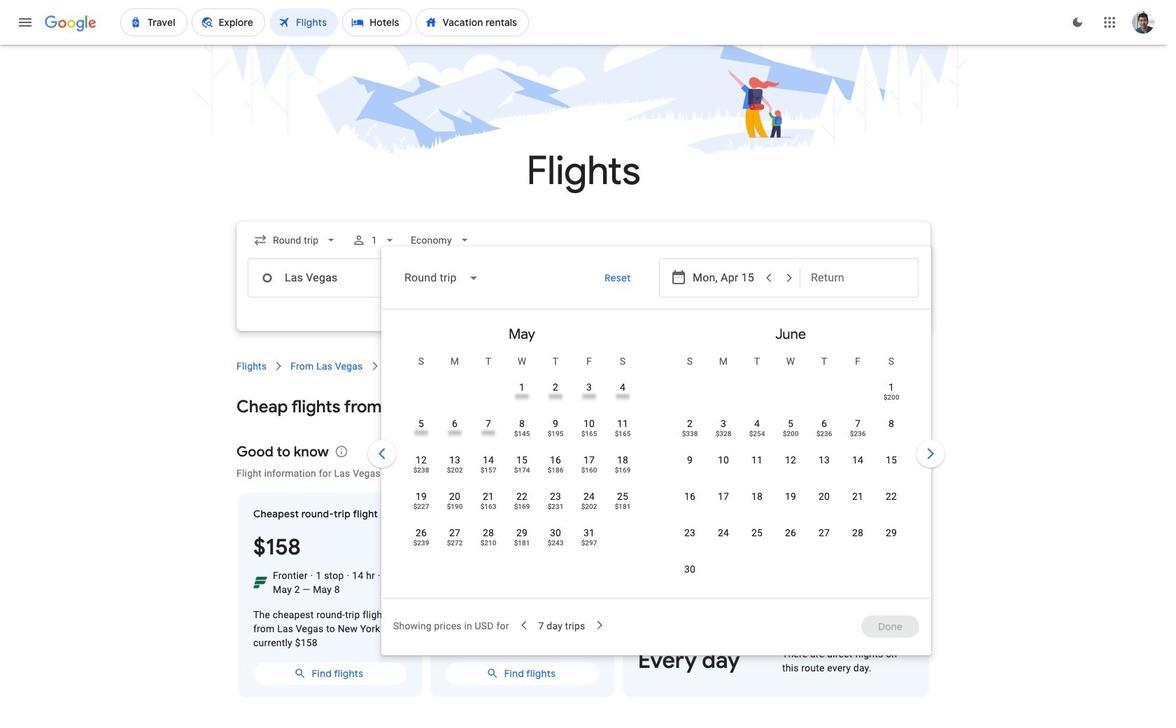 Task type: vqa. For each thing, say whether or not it's contained in the screenshot.
friday, may 10, 2024 Element
yes



Task type: locate. For each thing, give the bounding box(es) containing it.
, 165 us dollars element
[[582, 431, 598, 438], [615, 431, 631, 438]]

friday, may 10, 2024 element
[[584, 417, 595, 431]]

Return text field
[[812, 259, 908, 297]]

tuesday, june 4, 2024 element
[[755, 417, 760, 431]]

sunday, june 30, 2024 element
[[685, 562, 696, 576]]

tuesday, may 28, 2024 element
[[483, 526, 494, 540]]

, 169 us dollars element up wednesday, may 29, 2024 element
[[514, 503, 530, 510]]

, 163 us dollars element
[[481, 503, 497, 510]]

1  image from the left
[[311, 569, 313, 583]]

0 horizontal spatial , 169 us dollars element
[[514, 503, 530, 510]]

0 horizontal spatial , 202 us dollars element
[[447, 467, 463, 474]]

, 157 us dollars element
[[481, 467, 497, 474]]

, 165 us dollars element up friday, may 17, 2024 element
[[582, 431, 598, 438]]

sunday, may 26, 2024 element
[[416, 526, 427, 540]]

, 272 us dollars element
[[447, 540, 463, 547]]

sunday, june 9, 2024 element
[[688, 453, 693, 467]]

0 horizontal spatial  image
[[311, 569, 313, 583]]

friday, may 17, 2024 element
[[584, 453, 595, 467]]

monday, june 10, 2024 element
[[718, 453, 730, 467]]

sunday, june 16, 2024 element
[[685, 489, 696, 503]]

, 169 us dollars element
[[615, 467, 631, 474], [514, 503, 530, 510]]

1 horizontal spatial , 202 us dollars element
[[582, 503, 598, 510]]

row up wednesday, may 15, 2024 element
[[405, 410, 640, 450]]

, 165 us dollars element for the friday, may 10, 2024 "element"
[[582, 431, 598, 438]]

swap origin and destination. image
[[440, 270, 457, 286]]

, 145 us dollars element
[[514, 431, 530, 438]]

1 vertical spatial , 169 us dollars element
[[514, 503, 530, 510]]

, 169 us dollars element up saturday, may 25, 2024 element
[[615, 467, 631, 474]]

row
[[506, 368, 640, 414], [405, 410, 640, 450], [674, 410, 909, 450], [405, 447, 640, 487], [674, 447, 909, 487], [405, 483, 640, 523], [674, 483, 909, 523], [405, 520, 606, 559], [674, 520, 909, 559]]

1 vertical spatial , 181 us dollars element
[[514, 540, 530, 547]]

tuesday, may 14, 2024 element
[[483, 453, 494, 467]]

1 horizontal spatial , 165 us dollars element
[[615, 431, 631, 438]]

monday, june 24, 2024 element
[[718, 526, 730, 540]]

sunday, may 19, 2024 element
[[416, 489, 427, 503]]

, 181 us dollars element right , 210 us dollars element
[[514, 540, 530, 547]]

2 , 165 us dollars element from the left
[[615, 431, 631, 438]]

, 165 us dollars element up saturday, may 18, 2024 element
[[615, 431, 631, 438]]

Departure text field
[[693, 259, 790, 297], [693, 259, 758, 297]]

sunday, may 5, 2024 element
[[419, 417, 424, 431]]

cell
[[875, 375, 909, 409], [842, 412, 875, 445], [875, 412, 909, 445], [842, 448, 875, 482], [875, 448, 909, 482], [842, 485, 875, 518], [875, 485, 909, 518], [842, 521, 875, 555], [875, 521, 909, 555]]

0 vertical spatial , 202 us dollars element
[[447, 467, 463, 474]]

wednesday, may 29, 2024 element
[[517, 526, 528, 540]]

, 181 us dollars element right friday, may 24, 2024 element
[[615, 503, 631, 510]]

monday, may 6, 2024 element
[[452, 417, 458, 431]]

, 239 us dollars element
[[414, 540, 429, 547]]

, 165 us dollars element for saturday, may 11, 2024 element
[[615, 431, 631, 438]]

0 vertical spatial , 181 us dollars element
[[615, 503, 631, 510]]

Return text field
[[812, 259, 908, 297]]

None field
[[248, 228, 344, 253], [406, 228, 478, 253], [394, 261, 491, 295], [248, 228, 344, 253], [406, 228, 478, 253], [394, 261, 491, 295]]

saturday, may 18, 2024 element
[[618, 453, 629, 467]]

row up wednesday, june 19, 2024 element
[[674, 447, 909, 487]]

wednesday, may 15, 2024 element
[[517, 453, 528, 467]]

thursday, may 30, 2024 element
[[550, 526, 562, 540]]

, 227 us dollars element
[[414, 503, 429, 510]]

change appearance image
[[1062, 6, 1095, 39]]

thursday, may 23, 2024 element
[[550, 489, 562, 503]]

, 210 us dollars element
[[481, 540, 497, 547]]

Where from? text field
[[248, 258, 445, 298]]

wednesday, may 1, 2024 element
[[520, 380, 525, 394]]

wednesday, may 8, 2024 element
[[520, 417, 525, 431]]

, 328 us dollars element
[[716, 431, 732, 438]]

thursday, june 27, 2024 element
[[819, 526, 830, 540]]

1 horizontal spatial  image
[[378, 569, 381, 583]]

1 horizontal spatial , 181 us dollars element
[[615, 503, 631, 510]]

monday, may 13, 2024 element
[[449, 453, 461, 467]]

0 horizontal spatial , 181 us dollars element
[[514, 540, 530, 547]]

0 vertical spatial , 169 us dollars element
[[615, 467, 631, 474]]

, 190 us dollars element
[[447, 503, 463, 510]]

friday, may 24, 2024 element
[[584, 489, 595, 503]]

tuesday, june 25, 2024 element
[[752, 526, 763, 540]]

, 195 us dollars element
[[548, 431, 564, 438]]

, 202 us dollars element
[[447, 467, 463, 474], [582, 503, 598, 510]]

, 202 us dollars element up friday, may 31, 2024 element
[[582, 503, 598, 510]]

row up wednesday, may 29, 2024 element
[[405, 483, 640, 523]]

 image
[[347, 569, 350, 583]]

 image
[[311, 569, 313, 583], [378, 569, 381, 583]]

1 row group from the left
[[388, 315, 657, 592]]

1 vertical spatial , 202 us dollars element
[[582, 503, 598, 510]]

, 181 us dollars element
[[615, 503, 631, 510], [514, 540, 530, 547]]

, 202 us dollars element up monday, may 20, 2024 element
[[447, 467, 463, 474]]

saturday, may 4, 2024 element
[[620, 380, 626, 394]]

Flight search field
[[225, 222, 948, 655]]

tuesday, may 7, 2024 element
[[486, 417, 492, 431]]

1 , 165 us dollars element from the left
[[582, 431, 598, 438]]

main menu image
[[17, 14, 34, 31]]

1 horizontal spatial , 169 us dollars element
[[615, 467, 631, 474]]

0 horizontal spatial , 165 us dollars element
[[582, 431, 598, 438]]

row up 'wednesday, june 12, 2024' element
[[674, 410, 909, 450]]

tuesday, june 11, 2024 element
[[752, 453, 763, 467]]

grid
[[388, 315, 926, 606]]

thursday, may 16, 2024 element
[[550, 453, 562, 467]]

row group
[[388, 315, 657, 592], [657, 315, 926, 596]]

, 238 us dollars element
[[414, 467, 429, 474]]

, 186 us dollars element
[[548, 467, 564, 474]]

row down wednesday, june 19, 2024 element
[[674, 520, 909, 559]]



Task type: describe. For each thing, give the bounding box(es) containing it.
, 200 us dollars element
[[783, 431, 799, 438]]

saturday, may 11, 2024 element
[[618, 417, 629, 431]]

, 338 us dollars element
[[682, 431, 698, 438]]

, 243 us dollars element
[[548, 540, 564, 547]]

grid inside flight search field
[[388, 315, 926, 606]]

sunday, june 23, 2024 element
[[685, 526, 696, 540]]

sunday, june 2, 2024 element
[[688, 417, 693, 431]]

wednesday, may 22, 2024 element
[[517, 489, 528, 503]]

, 181 us dollars element for saturday, may 25, 2024 element
[[615, 503, 631, 510]]

wednesday, june 5, 2024 element
[[788, 417, 794, 431]]

, 174 us dollars element
[[514, 467, 530, 474]]

thursday, may 2, 2024 element
[[553, 380, 559, 394]]

row up wednesday, may 22, 2024 element
[[405, 447, 640, 487]]

, 231 us dollars element
[[548, 503, 564, 510]]

wednesday, june 19, 2024 element
[[786, 489, 797, 503]]

, 202 us dollars element for monday, may 13, 2024 element
[[447, 467, 463, 474]]

monday, june 17, 2024 element
[[718, 489, 730, 503]]

friday, may 31, 2024 element
[[584, 526, 595, 540]]

saturday, may 25, 2024 element
[[618, 489, 629, 503]]

previous image
[[366, 437, 399, 471]]

2 row group from the left
[[657, 315, 926, 596]]

wednesday, june 26, 2024 element
[[786, 526, 797, 540]]

, 297 us dollars element
[[582, 540, 598, 547]]

, 181 us dollars element for wednesday, may 29, 2024 element
[[514, 540, 530, 547]]

, 169 us dollars element for saturday, may 18, 2024 element
[[615, 467, 631, 474]]

monday, june 3, 2024 element
[[721, 417, 727, 431]]

row up wednesday, june 26, 2024 element on the bottom right
[[674, 483, 909, 523]]

, 202 us dollars element for friday, may 24, 2024 element
[[582, 503, 598, 510]]

row up the 'thursday, may 9, 2024' element
[[506, 368, 640, 414]]

thursday, june 13, 2024 element
[[819, 453, 830, 467]]

sunday, may 12, 2024 element
[[416, 453, 427, 467]]

tuesday, june 18, 2024 element
[[752, 489, 763, 503]]

, 169 us dollars element for wednesday, may 22, 2024 element
[[514, 503, 530, 510]]

wednesday, june 12, 2024 element
[[786, 453, 797, 467]]

row down , 163 us dollars element
[[405, 520, 606, 559]]

, 160 us dollars element
[[582, 467, 598, 474]]

thursday, may 9, 2024 element
[[553, 417, 559, 431]]

tuesday, may 21, 2024 element
[[483, 489, 494, 503]]

, 236 us dollars element
[[817, 431, 833, 438]]

, 254 us dollars element
[[750, 431, 766, 438]]

monday, may 27, 2024 element
[[449, 526, 461, 540]]

monday, may 20, 2024 element
[[449, 489, 461, 503]]

2  image from the left
[[378, 569, 381, 583]]

friday, may 3, 2024 element
[[587, 380, 592, 394]]

thursday, june 20, 2024 element
[[819, 489, 830, 503]]



